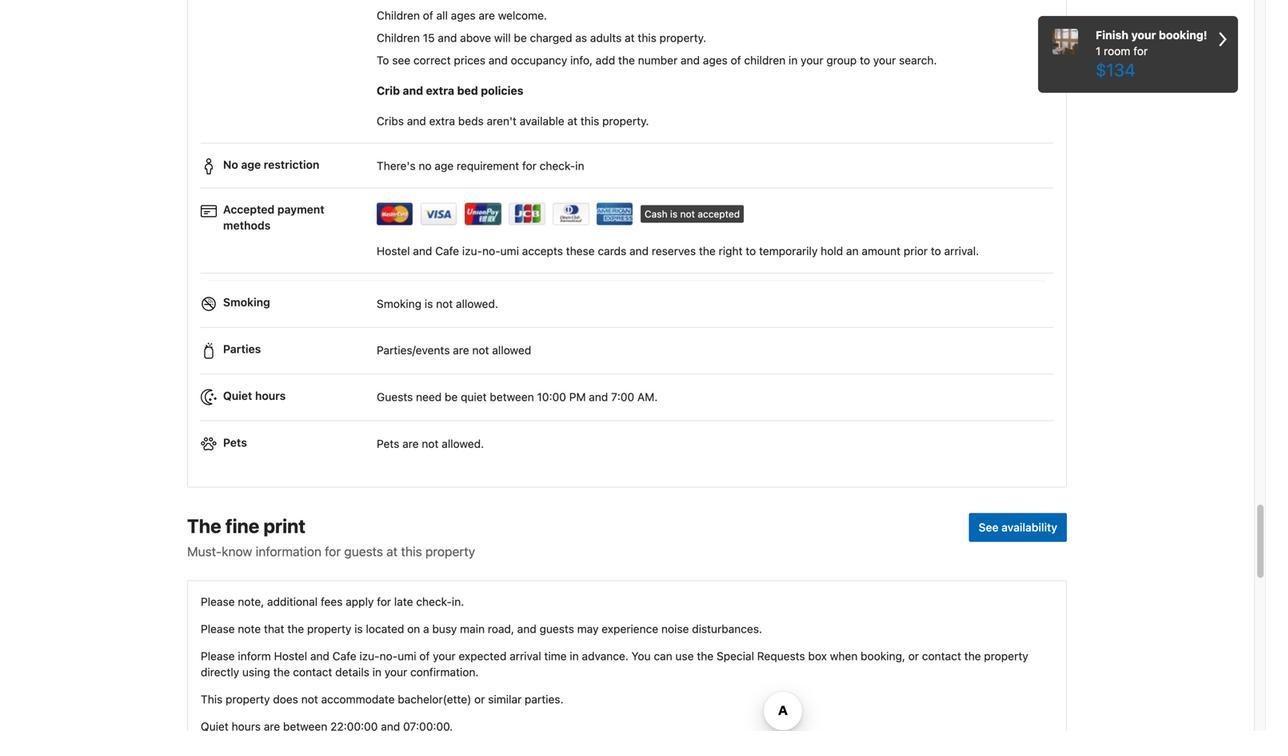 Task type: describe. For each thing, give the bounding box(es) containing it.
and down "will"
[[489, 54, 508, 67]]

in.
[[452, 595, 464, 608]]

policies
[[481, 84, 524, 97]]

search.
[[899, 54, 937, 67]]

using
[[242, 666, 270, 679]]

bachelor(ette)
[[398, 693, 472, 706]]

to see correct prices and occupancy info, add the number and ages of children in your group to your search.
[[377, 54, 937, 67]]

on
[[407, 622, 420, 636]]

prior
[[904, 245, 928, 258]]

1 horizontal spatial age
[[435, 159, 454, 172]]

please for please note, additional fees apply for late check-in.
[[201, 595, 235, 608]]

hours
[[255, 389, 286, 402]]

please note, additional fees apply for late check-in.
[[201, 595, 464, 608]]

1 horizontal spatial guests
[[540, 622, 574, 636]]

guests need be quiet between 10:00 pm and 7:00 am.
[[377, 390, 658, 404]]

2 horizontal spatial are
[[479, 9, 495, 22]]

please for please inform hostel and cafe izu-no-umi of your expected arrival time in advance. you can use the special requests box when booking, or contact the property directly using the contact details in your confirmation.
[[201, 650, 235, 663]]

this property does not accommodate bachelor(ette) or similar parties.
[[201, 693, 564, 706]]

confirmation.
[[410, 666, 479, 679]]

crib
[[377, 84, 400, 97]]

1 horizontal spatial hostel
[[377, 245, 410, 258]]

late
[[394, 595, 413, 608]]

reserves
[[652, 245, 696, 258]]

hold
[[821, 245, 843, 258]]

extra for beds
[[429, 114, 455, 128]]

add
[[596, 54, 615, 67]]

for inside the fine print must-know information for guests at this property
[[325, 544, 341, 559]]

0 vertical spatial umi
[[501, 245, 519, 258]]

not for smoking
[[436, 297, 453, 310]]

your up confirmation.
[[433, 650, 456, 663]]

temporarily
[[759, 245, 818, 258]]

cash is not accepted
[[645, 209, 740, 220]]

to
[[377, 54, 389, 67]]

not for cash
[[680, 209, 695, 220]]

no age restriction
[[223, 158, 320, 171]]

smoking is not allowed.
[[377, 297, 498, 310]]

located
[[366, 622, 404, 636]]

time
[[544, 650, 567, 663]]

1 horizontal spatial be
[[514, 31, 527, 44]]

beds
[[458, 114, 484, 128]]

in up "diners club" icon
[[575, 159, 584, 172]]

0 vertical spatial izu-
[[462, 245, 482, 258]]

accommodate
[[321, 693, 395, 706]]

between
[[490, 390, 534, 404]]

similar
[[488, 693, 522, 706]]

requests
[[757, 650, 805, 663]]

in right details
[[373, 666, 382, 679]]

please for please note that the property is located on a busy main road, and guests may experience noise disturbances.
[[201, 622, 235, 636]]

cafe inside please inform hostel and cafe izu-no-umi of your expected arrival time in advance. you can use the special requests box when booking, or contact the property directly using the contact details in your confirmation.
[[333, 650, 357, 663]]

payment
[[277, 203, 325, 216]]

extra for bed
[[426, 84, 455, 97]]

parties/events are not allowed
[[377, 344, 531, 357]]

amount
[[862, 245, 901, 258]]

can
[[654, 650, 673, 663]]

for inside finish your booking! 1 room for $134
[[1134, 44, 1148, 58]]

in right children
[[789, 54, 798, 67]]

busy
[[432, 622, 457, 636]]

$134
[[1096, 59, 1136, 80]]

0 vertical spatial this
[[638, 31, 657, 44]]

must-
[[187, 544, 222, 559]]

prices
[[454, 54, 486, 67]]

1 vertical spatial contact
[[293, 666, 332, 679]]

see
[[392, 54, 411, 67]]

accepted
[[698, 209, 740, 220]]

and right the 15
[[438, 31, 457, 44]]

details
[[335, 666, 370, 679]]

is for cash
[[670, 209, 678, 220]]

fees
[[321, 595, 343, 608]]

pets for pets are not allowed.
[[377, 437, 400, 450]]

please note that the property is located on a busy main road, and guests may experience noise disturbances.
[[201, 622, 762, 636]]

cribs and extra beds aren't available at this property.
[[377, 114, 649, 128]]

property inside the fine print must-know information for guests at this property
[[426, 544, 475, 559]]

your inside finish your booking! 1 room for $134
[[1132, 28, 1156, 42]]

american express image
[[597, 203, 634, 225]]

visa image
[[421, 203, 458, 225]]

quiet hours
[[223, 389, 286, 402]]

accepted
[[223, 203, 275, 216]]

1 vertical spatial property.
[[602, 114, 649, 128]]

finish
[[1096, 28, 1129, 42]]

above
[[460, 31, 491, 44]]

special
[[717, 650, 754, 663]]

does
[[273, 693, 298, 706]]

cash
[[645, 209, 668, 220]]

noise
[[662, 622, 689, 636]]

directly
[[201, 666, 239, 679]]

0 vertical spatial no-
[[482, 245, 501, 258]]

a
[[423, 622, 429, 636]]

print
[[264, 515, 306, 537]]

children of all ages are welcome.
[[377, 9, 547, 22]]

0 horizontal spatial ages
[[451, 9, 476, 22]]

adults
[[590, 31, 622, 44]]

no
[[223, 158, 238, 171]]

apply
[[346, 595, 374, 608]]

this inside the fine print must-know information for guests at this property
[[401, 544, 422, 559]]

when
[[830, 650, 858, 663]]

additional
[[267, 595, 318, 608]]

there's no age requirement for check-in
[[377, 159, 584, 172]]

pm
[[569, 390, 586, 404]]

your up this property does not accommodate bachelor(ette) or similar parties.
[[385, 666, 407, 679]]

note,
[[238, 595, 264, 608]]

0 vertical spatial cafe
[[435, 245, 459, 258]]

see
[[979, 521, 999, 534]]

right
[[719, 245, 743, 258]]

occupancy
[[511, 54, 567, 67]]

parties/events
[[377, 344, 450, 357]]

are for allowed
[[453, 344, 469, 357]]

and right 'number'
[[681, 54, 700, 67]]

please inform hostel and cafe izu-no-umi of your expected arrival time in advance. you can use the special requests box when booking, or contact the property directly using the contact details in your confirmation.
[[201, 650, 1029, 679]]

road,
[[488, 622, 514, 636]]

jcb image
[[509, 203, 546, 225]]

0 vertical spatial at
[[625, 31, 635, 44]]

rightchevron image
[[1219, 27, 1227, 51]]

and right crib
[[403, 84, 423, 97]]

1 vertical spatial at
[[568, 114, 578, 128]]

arrival.
[[944, 245, 979, 258]]

allowed
[[492, 344, 531, 357]]

10:00
[[537, 390, 566, 404]]

2 horizontal spatial to
[[931, 245, 941, 258]]

info,
[[570, 54, 593, 67]]

hostel and cafe izu-no-umi accepts these cards and reserves the right to temporarily hold an amount prior to arrival.
[[377, 245, 979, 258]]

that
[[264, 622, 284, 636]]

not for pets
[[422, 437, 439, 450]]

hostel inside please inform hostel and cafe izu-no-umi of your expected arrival time in advance. you can use the special requests box when booking, or contact the property directly using the contact details in your confirmation.
[[274, 650, 307, 663]]

methods
[[223, 219, 271, 232]]

of inside please inform hostel and cafe izu-no-umi of your expected arrival time in advance. you can use the special requests box when booking, or contact the property directly using the contact details in your confirmation.
[[419, 650, 430, 663]]

cribs
[[377, 114, 404, 128]]



Task type: locate. For each thing, give the bounding box(es) containing it.
this
[[638, 31, 657, 44], [581, 114, 599, 128], [401, 544, 422, 559]]

and right cribs
[[407, 114, 426, 128]]

property
[[426, 544, 475, 559], [307, 622, 352, 636], [984, 650, 1029, 663], [226, 693, 270, 706]]

for left late
[[377, 595, 391, 608]]

your left search.
[[873, 54, 896, 67]]

or right booking,
[[909, 650, 919, 663]]

0 vertical spatial hostel
[[377, 245, 410, 258]]

arrival
[[510, 650, 541, 663]]

0 vertical spatial property.
[[660, 31, 706, 44]]

0 horizontal spatial is
[[355, 622, 363, 636]]

cafe up details
[[333, 650, 357, 663]]

for right information
[[325, 544, 341, 559]]

main
[[460, 622, 485, 636]]

hostel
[[377, 245, 410, 258], [274, 650, 307, 663]]

1 vertical spatial izu-
[[360, 650, 380, 663]]

1 vertical spatial hostel
[[274, 650, 307, 663]]

and right cards
[[630, 245, 649, 258]]

smoking for smoking
[[223, 296, 270, 309]]

allowed. for pets are not allowed.
[[442, 437, 484, 450]]

0 horizontal spatial age
[[241, 158, 261, 171]]

not down need
[[422, 437, 439, 450]]

1 vertical spatial ages
[[703, 54, 728, 67]]

be right need
[[445, 390, 458, 404]]

pets down 'guests'
[[377, 437, 400, 450]]

0 vertical spatial of
[[423, 9, 433, 22]]

this up to see correct prices and occupancy info, add the number and ages of children in your group to your search. at the top of the page
[[638, 31, 657, 44]]

please inside please inform hostel and cafe izu-no-umi of your expected arrival time in advance. you can use the special requests box when booking, or contact the property directly using the contact details in your confirmation.
[[201, 650, 235, 663]]

check- up a
[[416, 595, 452, 608]]

is up parties/events
[[425, 297, 433, 310]]

age right no
[[435, 159, 454, 172]]

no-
[[482, 245, 501, 258], [380, 650, 398, 663]]

are down 'guests'
[[403, 437, 419, 450]]

0 vertical spatial contact
[[922, 650, 962, 663]]

umi down the on
[[398, 650, 416, 663]]

use
[[676, 650, 694, 663]]

the
[[187, 515, 221, 537]]

2 horizontal spatial at
[[625, 31, 635, 44]]

not right does
[[301, 693, 318, 706]]

pets are not allowed.
[[377, 437, 484, 450]]

as
[[575, 31, 587, 44]]

not for parties/events
[[472, 344, 489, 357]]

not left the accepted
[[680, 209, 695, 220]]

2 please from the top
[[201, 622, 235, 636]]

2 vertical spatial at
[[387, 544, 398, 559]]

0 horizontal spatial izu-
[[360, 650, 380, 663]]

1 horizontal spatial or
[[909, 650, 919, 663]]

1 vertical spatial allowed.
[[442, 437, 484, 450]]

1 horizontal spatial ages
[[703, 54, 728, 67]]

1 vertical spatial is
[[425, 297, 433, 310]]

accepted payment methods and conditions element
[[201, 195, 1054, 231]]

2 horizontal spatial is
[[670, 209, 678, 220]]

0 horizontal spatial smoking
[[223, 296, 270, 309]]

1 horizontal spatial cafe
[[435, 245, 459, 258]]

0 vertical spatial please
[[201, 595, 235, 608]]

pets
[[223, 436, 247, 449], [377, 437, 400, 450]]

in right time
[[570, 650, 579, 663]]

guests inside the fine print must-know information for guests at this property
[[344, 544, 383, 559]]

7:00
[[611, 390, 635, 404]]

children up the "see"
[[377, 31, 420, 44]]

extra left the 'bed'
[[426, 84, 455, 97]]

children 15 and above will be charged as adults at this property.
[[377, 31, 706, 44]]

property. up 'number'
[[660, 31, 706, 44]]

children for children 15 and above will be charged as adults at this property.
[[377, 31, 420, 44]]

quiet
[[223, 389, 252, 402]]

1 vertical spatial be
[[445, 390, 458, 404]]

available
[[520, 114, 565, 128]]

please up directly
[[201, 650, 235, 663]]

at right available
[[568, 114, 578, 128]]

izu- inside please inform hostel and cafe izu-no-umi of your expected arrival time in advance. you can use the special requests box when booking, or contact the property directly using the contact details in your confirmation.
[[360, 650, 380, 663]]

or left similar
[[475, 693, 485, 706]]

0 horizontal spatial this
[[401, 544, 422, 559]]

smoking up parties
[[223, 296, 270, 309]]

children
[[377, 9, 420, 22], [377, 31, 420, 44]]

3 please from the top
[[201, 650, 235, 663]]

you
[[632, 650, 651, 663]]

your
[[1132, 28, 1156, 42], [801, 54, 824, 67], [873, 54, 896, 67], [433, 650, 456, 663], [385, 666, 407, 679]]

ages left children
[[703, 54, 728, 67]]

2 children from the top
[[377, 31, 420, 44]]

allowed. up parties/events are not allowed
[[456, 297, 498, 310]]

is right cash at the top right
[[670, 209, 678, 220]]

izu- up details
[[360, 650, 380, 663]]

to right group at the top right of page
[[860, 54, 870, 67]]

crib and extra bed policies
[[377, 84, 524, 97]]

for right requirement
[[522, 159, 537, 172]]

0 vertical spatial or
[[909, 650, 919, 663]]

0 vertical spatial extra
[[426, 84, 455, 97]]

0 vertical spatial is
[[670, 209, 678, 220]]

ages right 'all'
[[451, 9, 476, 22]]

allowed.
[[456, 297, 498, 310], [442, 437, 484, 450]]

this
[[201, 693, 223, 706]]

0 vertical spatial ages
[[451, 9, 476, 22]]

cafe
[[435, 245, 459, 258], [333, 650, 357, 663]]

inform
[[238, 650, 271, 663]]

box
[[808, 650, 827, 663]]

is inside accepted payment methods and conditions element
[[670, 209, 678, 220]]

0 vertical spatial be
[[514, 31, 527, 44]]

and down 'visa' image
[[413, 245, 432, 258]]

1 vertical spatial guests
[[540, 622, 574, 636]]

allowed. down quiet
[[442, 437, 484, 450]]

age right "no"
[[241, 158, 261, 171]]

mastercard image
[[377, 203, 414, 225]]

property inside please inform hostel and cafe izu-no-umi of your expected arrival time in advance. you can use the special requests box when booking, or contact the property directly using the contact details in your confirmation.
[[984, 650, 1029, 663]]

accepts
[[522, 245, 563, 258]]

note
[[238, 622, 261, 636]]

are up the "above"
[[479, 9, 495, 22]]

and down 'fees'
[[310, 650, 330, 663]]

0 horizontal spatial or
[[475, 693, 485, 706]]

and
[[438, 31, 457, 44], [489, 54, 508, 67], [681, 54, 700, 67], [403, 84, 423, 97], [407, 114, 426, 128], [413, 245, 432, 258], [630, 245, 649, 258], [589, 390, 608, 404], [517, 622, 537, 636], [310, 650, 330, 663]]

0 horizontal spatial umi
[[398, 650, 416, 663]]

and inside please inform hostel and cafe izu-no-umi of your expected arrival time in advance. you can use the special requests box when booking, or contact the property directly using the contact details in your confirmation.
[[310, 650, 330, 663]]

for
[[1134, 44, 1148, 58], [522, 159, 537, 172], [325, 544, 341, 559], [377, 595, 391, 608]]

1 children from the top
[[377, 9, 420, 22]]

umi left accepts
[[501, 245, 519, 258]]

1 horizontal spatial izu-
[[462, 245, 482, 258]]

are
[[479, 9, 495, 22], [453, 344, 469, 357], [403, 437, 419, 450]]

1 please from the top
[[201, 595, 235, 608]]

pets down quiet
[[223, 436, 247, 449]]

1 vertical spatial umi
[[398, 650, 416, 663]]

1 vertical spatial are
[[453, 344, 469, 357]]

1 vertical spatial or
[[475, 693, 485, 706]]

0 vertical spatial guests
[[344, 544, 383, 559]]

to right right
[[746, 245, 756, 258]]

cards
[[598, 245, 627, 258]]

your right finish
[[1132, 28, 1156, 42]]

no
[[419, 159, 432, 172]]

check- down available
[[540, 159, 575, 172]]

15
[[423, 31, 435, 44]]

hostel down the that
[[274, 650, 307, 663]]

expected
[[459, 650, 507, 663]]

guests
[[344, 544, 383, 559], [540, 622, 574, 636]]

no- inside please inform hostel and cafe izu-no-umi of your expected arrival time in advance. you can use the special requests box when booking, or contact the property directly using the contact details in your confirmation.
[[380, 650, 398, 663]]

cafe down 'visa' image
[[435, 245, 459, 258]]

availability
[[1002, 521, 1058, 534]]

bed
[[457, 84, 478, 97]]

experience
[[602, 622, 659, 636]]

guests up apply
[[344, 544, 383, 559]]

2 vertical spatial are
[[403, 437, 419, 450]]

contact right booking,
[[922, 650, 962, 663]]

be right "will"
[[514, 31, 527, 44]]

or inside please inform hostel and cafe izu-no-umi of your expected arrival time in advance. you can use the special requests box when booking, or contact the property directly using the contact details in your confirmation.
[[909, 650, 919, 663]]

parties.
[[525, 693, 564, 706]]

izu- down unionpay credit card icon
[[462, 245, 482, 258]]

to right prior
[[931, 245, 941, 258]]

at up late
[[387, 544, 398, 559]]

need
[[416, 390, 442, 404]]

may
[[577, 622, 599, 636]]

not
[[680, 209, 695, 220], [436, 297, 453, 310], [472, 344, 489, 357], [422, 437, 439, 450], [301, 693, 318, 706]]

know
[[222, 544, 252, 559]]

smoking
[[223, 296, 270, 309], [377, 297, 422, 310]]

1 vertical spatial this
[[581, 114, 599, 128]]

in
[[789, 54, 798, 67], [575, 159, 584, 172], [570, 650, 579, 663], [373, 666, 382, 679]]

0 vertical spatial children
[[377, 9, 420, 22]]

all
[[436, 9, 448, 22]]

no- down unionpay credit card icon
[[482, 245, 501, 258]]

1 vertical spatial extra
[[429, 114, 455, 128]]

0 horizontal spatial property.
[[602, 114, 649, 128]]

unionpay credit card image
[[465, 203, 502, 225]]

1 horizontal spatial are
[[453, 344, 469, 357]]

the
[[618, 54, 635, 67], [699, 245, 716, 258], [287, 622, 304, 636], [697, 650, 714, 663], [965, 650, 981, 663], [273, 666, 290, 679]]

1 horizontal spatial this
[[581, 114, 599, 128]]

booking!
[[1159, 28, 1208, 42]]

2 vertical spatial of
[[419, 650, 430, 663]]

1 horizontal spatial check-
[[540, 159, 575, 172]]

1 horizontal spatial at
[[568, 114, 578, 128]]

0 horizontal spatial hostel
[[274, 650, 307, 663]]

0 horizontal spatial no-
[[380, 650, 398, 663]]

1 vertical spatial no-
[[380, 650, 398, 663]]

1 horizontal spatial umi
[[501, 245, 519, 258]]

1 vertical spatial please
[[201, 622, 235, 636]]

0 horizontal spatial pets
[[223, 436, 247, 449]]

extra left beds at the top of page
[[429, 114, 455, 128]]

please left note
[[201, 622, 235, 636]]

extra
[[426, 84, 455, 97], [429, 114, 455, 128]]

and right pm
[[589, 390, 608, 404]]

see availability
[[979, 521, 1058, 534]]

0 horizontal spatial contact
[[293, 666, 332, 679]]

1 vertical spatial children
[[377, 31, 420, 44]]

0 horizontal spatial cafe
[[333, 650, 357, 663]]

0 vertical spatial allowed.
[[456, 297, 498, 310]]

group
[[827, 54, 857, 67]]

restriction
[[264, 158, 320, 171]]

at right adults
[[625, 31, 635, 44]]

at inside the fine print must-know information for guests at this property
[[387, 544, 398, 559]]

0 horizontal spatial guests
[[344, 544, 383, 559]]

contact up does
[[293, 666, 332, 679]]

property.
[[660, 31, 706, 44], [602, 114, 649, 128]]

property. down add
[[602, 114, 649, 128]]

1 horizontal spatial is
[[425, 297, 433, 310]]

0 vertical spatial are
[[479, 9, 495, 22]]

hostel down mastercard image
[[377, 245, 410, 258]]

1 vertical spatial of
[[731, 54, 741, 67]]

1 horizontal spatial property.
[[660, 31, 706, 44]]

an
[[846, 245, 859, 258]]

1 horizontal spatial smoking
[[377, 297, 422, 310]]

guests up time
[[540, 622, 574, 636]]

1 horizontal spatial contact
[[922, 650, 962, 663]]

1 horizontal spatial pets
[[377, 437, 400, 450]]

0 horizontal spatial at
[[387, 544, 398, 559]]

is for smoking
[[425, 297, 433, 310]]

and right road,
[[517, 622, 537, 636]]

not left allowed
[[472, 344, 489, 357]]

no- down located in the bottom left of the page
[[380, 650, 398, 663]]

this up late
[[401, 544, 422, 559]]

age
[[241, 158, 261, 171], [435, 159, 454, 172]]

not inside accepted payment methods and conditions element
[[680, 209, 695, 220]]

children for children of all ages are welcome.
[[377, 9, 420, 22]]

2 vertical spatial this
[[401, 544, 422, 559]]

2 vertical spatial please
[[201, 650, 235, 663]]

2 vertical spatial is
[[355, 622, 363, 636]]

children left 'all'
[[377, 9, 420, 22]]

of left children
[[731, 54, 741, 67]]

are for allowed.
[[403, 437, 419, 450]]

0 vertical spatial check-
[[540, 159, 575, 172]]

umi inside please inform hostel and cafe izu-no-umi of your expected arrival time in advance. you can use the special requests box when booking, or contact the property directly using the contact details in your confirmation.
[[398, 650, 416, 663]]

0 horizontal spatial are
[[403, 437, 419, 450]]

parties
[[223, 343, 261, 356]]

smoking for smoking is not allowed.
[[377, 297, 422, 310]]

quiet
[[461, 390, 487, 404]]

2 horizontal spatial this
[[638, 31, 657, 44]]

welcome.
[[498, 9, 547, 22]]

disturbances.
[[692, 622, 762, 636]]

are right parties/events
[[453, 344, 469, 357]]

the fine print must-know information for guests at this property
[[187, 515, 475, 559]]

information
[[256, 544, 322, 559]]

0 horizontal spatial check-
[[416, 595, 452, 608]]

1 vertical spatial cafe
[[333, 650, 357, 663]]

of left 'all'
[[423, 9, 433, 22]]

of up confirmation.
[[419, 650, 430, 663]]

is left located in the bottom left of the page
[[355, 622, 363, 636]]

for right the room
[[1134, 44, 1148, 58]]

your left group at the top right of page
[[801, 54, 824, 67]]

0 horizontal spatial to
[[746, 245, 756, 258]]

not up parties/events are not allowed
[[436, 297, 453, 310]]

room
[[1104, 44, 1131, 58]]

diners club image
[[553, 203, 590, 225]]

ages
[[451, 9, 476, 22], [703, 54, 728, 67]]

1 vertical spatial check-
[[416, 595, 452, 608]]

smoking up parties/events
[[377, 297, 422, 310]]

1 horizontal spatial to
[[860, 54, 870, 67]]

1 horizontal spatial no-
[[482, 245, 501, 258]]

allowed. for smoking is not allowed.
[[456, 297, 498, 310]]

this right available
[[581, 114, 599, 128]]

correct
[[414, 54, 451, 67]]

pets for pets
[[223, 436, 247, 449]]

guests
[[377, 390, 413, 404]]

0 horizontal spatial be
[[445, 390, 458, 404]]

please left note, in the bottom of the page
[[201, 595, 235, 608]]



Task type: vqa. For each thing, say whether or not it's contained in the screenshot.
December's We
no



